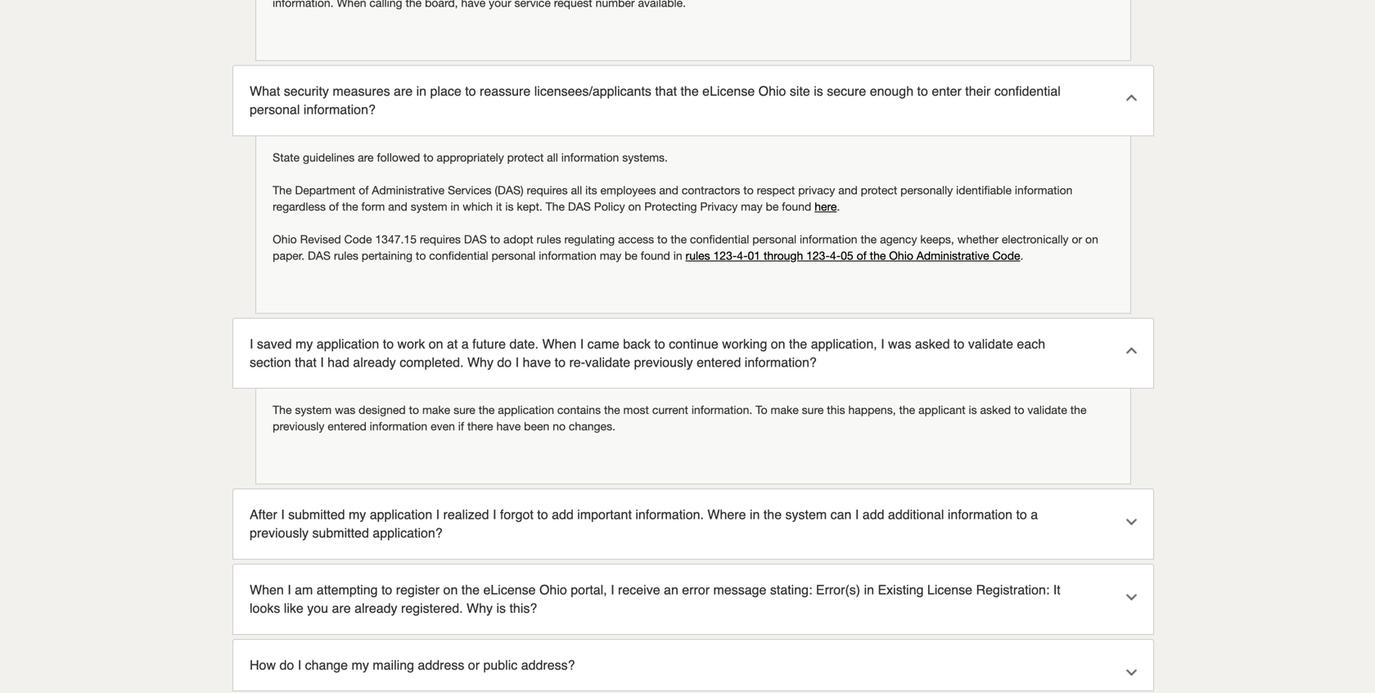 Task type: locate. For each thing, give the bounding box(es) containing it.
the inside the system was designed to make sure the application contains the most current information. to make sure this happens, the applicant is asked to validate the previously entered information even if there have been no changes.
[[273, 403, 292, 417]]

123- left 05
[[806, 249, 830, 262]]

ohio revised code 1347.15 requires das to adopt rules regulating access to the confidential personal information the agency keeps, whether electronically or on paper. das rules pertaining to confidential personal information may be found in
[[273, 232, 1098, 262]]

why
[[467, 355, 494, 370], [467, 601, 493, 616]]

on inside ohio revised code 1347.15 requires das to adopt rules regulating access to the confidential personal information the agency keeps, whether electronically or on paper. das rules pertaining to confidential personal information may be found in
[[1085, 232, 1098, 246]]

0 vertical spatial found
[[782, 200, 811, 213]]

1 vertical spatial previously
[[273, 420, 324, 433]]

personal down adopt
[[492, 249, 536, 262]]

0 horizontal spatial das
[[308, 249, 331, 262]]

to left enter
[[917, 84, 928, 99]]

add right the can
[[863, 507, 884, 522]]

in down services in the top left of the page
[[451, 200, 460, 213]]

do down future on the left of page
[[497, 355, 512, 370]]

when
[[542, 336, 577, 351], [250, 582, 284, 598]]

1 vertical spatial was
[[335, 403, 355, 417]]

1 vertical spatial why
[[467, 601, 493, 616]]

2 vertical spatial validate
[[1028, 403, 1067, 417]]

the inside after i submitted my application i realized i forgot to add important information. where in the system can i add additional information to a previously submitted application?
[[764, 507, 782, 522]]

i left realized
[[436, 507, 440, 522]]

or
[[1072, 232, 1082, 246], [468, 658, 480, 673]]

2 vertical spatial application
[[370, 507, 432, 522]]

a
[[461, 336, 469, 351], [1031, 507, 1038, 522]]

rules right adopt
[[537, 232, 561, 246]]

when up looks
[[250, 582, 284, 598]]

the up regardless
[[273, 183, 292, 197]]

do right how
[[279, 658, 294, 673]]

previously
[[634, 355, 693, 370], [273, 420, 324, 433], [250, 526, 309, 541]]

1 vertical spatial information?
[[745, 355, 817, 370]]

1 horizontal spatial .
[[1020, 249, 1024, 262]]

application inside i saved my application to work on at a future date. when i came back to continue working on the application, i was asked to validate each section that i had already completed. why do i have to re-validate previously entered information?
[[317, 336, 379, 351]]

information inside the system was designed to make sure the application contains the most current information. to make sure this happens, the applicant is asked to validate the previously entered information even if there have been no changes.
[[370, 420, 427, 433]]

1 vertical spatial personal
[[752, 232, 797, 246]]

0 vertical spatial or
[[1072, 232, 1082, 246]]

in down protecting
[[673, 249, 682, 262]]

0 horizontal spatial code
[[344, 232, 372, 246]]

a inside after i submitted my application i realized i forgot to add important information. where in the system can i add additional information to a previously submitted application?
[[1031, 507, 1038, 522]]

the for administrative
[[273, 183, 292, 197]]

2 vertical spatial previously
[[250, 526, 309, 541]]

1 horizontal spatial 123-
[[806, 249, 830, 262]]

das
[[568, 200, 591, 213], [464, 232, 487, 246], [308, 249, 331, 262]]

previously inside i saved my application to work on at a future date. when i came back to continue working on the application, i was asked to validate each section that i had already completed. why do i have to re-validate previously entered information?
[[634, 355, 693, 370]]

designed
[[359, 403, 406, 417]]

why down future on the left of page
[[467, 355, 494, 370]]

why left this? at left bottom
[[467, 601, 493, 616]]

1 vertical spatial validate
[[585, 355, 630, 370]]

make right to
[[771, 403, 799, 417]]

my right saved
[[296, 336, 313, 351]]

1 horizontal spatial sure
[[802, 403, 824, 417]]

identifiable
[[956, 183, 1012, 197]]

previously down back
[[634, 355, 693, 370]]

information right additional
[[948, 507, 1013, 522]]

in inside when i am attempting to register on the elicense ohio portal, i receive an error message stating: error(s) in existing license registration: it looks like you are already registered. why is this?
[[864, 582, 874, 598]]

was
[[888, 336, 911, 351], [335, 403, 355, 417]]

section
[[250, 355, 291, 370]]

1 horizontal spatial that
[[655, 84, 677, 99]]

ohio left site at the right of the page
[[759, 84, 786, 99]]

submitted up attempting
[[312, 526, 369, 541]]

123- left 01
[[713, 249, 737, 262]]

123-
[[713, 249, 737, 262], [806, 249, 830, 262]]

2 sure from the left
[[802, 403, 824, 417]]

2 123- from the left
[[806, 249, 830, 262]]

0 vertical spatial code
[[344, 232, 372, 246]]

is right applicant
[[969, 403, 977, 417]]

may inside ohio revised code 1347.15 requires das to adopt rules regulating access to the confidential personal information the agency keeps, whether electronically or on paper. das rules pertaining to confidential personal information may be found in
[[600, 249, 621, 262]]

information? inside what security measures are in place to reassure licensees/applicants that the elicense ohio site is secure enough to enter their confidential personal information?
[[304, 102, 376, 117]]

a right "at"
[[461, 336, 469, 351]]

in inside the department of administrative services (das) requires all its employees and contractors to respect privacy and protect personally identifiable information regardless of the form and system in which it is kept. the das policy on protecting privacy may be found
[[451, 200, 460, 213]]

all inside the department of administrative services (das) requires all its employees and contractors to respect privacy and protect personally identifiable information regardless of the form and system in which it is kept. the das policy on protecting privacy may be found
[[571, 183, 582, 197]]

0 vertical spatial information.
[[692, 403, 752, 417]]

may
[[741, 200, 763, 213], [600, 249, 621, 262]]

1 vertical spatial requires
[[420, 232, 461, 246]]

1 horizontal spatial when
[[542, 336, 577, 351]]

0 vertical spatial do
[[497, 355, 512, 370]]

to up applicant
[[954, 336, 965, 351]]

0 vertical spatial was
[[888, 336, 911, 351]]

elicense inside when i am attempting to register on the elicense ohio portal, i receive an error message stating: error(s) in existing license registration: it looks like you are already registered. why is this?
[[483, 582, 536, 598]]

application up been
[[498, 403, 554, 417]]

be down access
[[625, 249, 638, 262]]

i left had
[[320, 355, 324, 370]]

make
[[422, 403, 450, 417], [771, 403, 799, 417]]

1 4- from the left
[[737, 249, 748, 262]]

requires inside the department of administrative services (das) requires all its employees and contractors to respect privacy and protect personally identifiable information regardless of the form and system in which it is kept. the das policy on protecting privacy may be found
[[527, 183, 568, 197]]

the right kept.
[[546, 200, 565, 213]]

privacy
[[700, 200, 738, 213]]

to left respect
[[743, 183, 754, 197]]

are left followed
[[358, 151, 374, 164]]

1 vertical spatial may
[[600, 249, 621, 262]]

found inside the department of administrative services (das) requires all its employees and contractors to respect privacy and protect personally identifiable information regardless of the form and system in which it is kept. the das policy on protecting privacy may be found
[[782, 200, 811, 213]]

code
[[344, 232, 372, 246], [993, 249, 1020, 262]]

all
[[547, 151, 558, 164], [571, 183, 582, 197]]

1 horizontal spatial personal
[[492, 249, 536, 262]]

contractors
[[682, 183, 740, 197]]

2 horizontal spatial and
[[838, 183, 858, 197]]

are down attempting
[[332, 601, 351, 616]]

have inside i saved my application to work on at a future date. when i came back to continue working on the application, i was asked to validate each section that i had already completed. why do i have to re-validate previously entered information?
[[523, 355, 551, 370]]

where
[[708, 507, 746, 522]]

4-
[[737, 249, 748, 262], [830, 249, 841, 262]]

place
[[430, 84, 461, 99]]

the for designed
[[273, 403, 292, 417]]

previously down after
[[250, 526, 309, 541]]

0 vertical spatial all
[[547, 151, 558, 164]]

application?
[[373, 526, 443, 541]]

is inside when i am attempting to register on the elicense ohio portal, i receive an error message stating: error(s) in existing license registration: it looks like you are already registered. why is this?
[[496, 601, 506, 616]]

address
[[418, 658, 464, 673]]

1 vertical spatial confidential
[[690, 232, 749, 246]]

1 horizontal spatial rules
[[537, 232, 561, 246]]

0 horizontal spatial or
[[468, 658, 480, 673]]

i right after
[[281, 507, 285, 522]]

0 vertical spatial application
[[317, 336, 379, 351]]

1 horizontal spatial a
[[1031, 507, 1038, 522]]

rules
[[537, 232, 561, 246], [334, 249, 358, 262], [686, 249, 710, 262]]

found inside ohio revised code 1347.15 requires das to adopt rules regulating access to the confidential personal information the agency keeps, whether electronically or on paper. das rules pertaining to confidential personal information may be found in
[[641, 249, 670, 262]]

and up protecting
[[659, 183, 679, 197]]

or inside ohio revised code 1347.15 requires das to adopt rules regulating access to the confidential personal information the agency keeps, whether electronically or on paper. das rules pertaining to confidential personal information may be found in
[[1072, 232, 1082, 246]]

followed
[[377, 151, 420, 164]]

am
[[295, 582, 313, 598]]

be inside the department of administrative services (das) requires all its employees and contractors to respect privacy and protect personally identifiable information regardless of the form and system in which it is kept. the das policy on protecting privacy may be found
[[766, 200, 779, 213]]

forgot
[[500, 507, 534, 522]]

found down access
[[641, 249, 670, 262]]

2 horizontal spatial of
[[857, 249, 867, 262]]

0 horizontal spatial .
[[837, 200, 840, 213]]

and right privacy
[[838, 183, 858, 197]]

1347.15
[[375, 232, 417, 246]]

0 vertical spatial das
[[568, 200, 591, 213]]

i down date.
[[515, 355, 519, 370]]

this
[[827, 403, 845, 417]]

1 vertical spatial .
[[1020, 249, 1024, 262]]

elicense inside what security measures are in place to reassure licensees/applicants that the elicense ohio site is secure enough to enter their confidential personal information?
[[702, 84, 755, 99]]

validate inside the system was designed to make sure the application contains the most current information. to make sure this happens, the applicant is asked to validate the previously entered information even if there have been no changes.
[[1028, 403, 1067, 417]]

0 vertical spatial be
[[766, 200, 779, 213]]

pertaining
[[362, 249, 413, 262]]

elicense up this? at left bottom
[[483, 582, 536, 598]]

protect up the (das)
[[507, 151, 544, 164]]

1 add from the left
[[552, 507, 574, 522]]

make up even on the bottom of the page
[[422, 403, 450, 417]]

changes.
[[569, 420, 616, 433]]

0 horizontal spatial a
[[461, 336, 469, 351]]

an
[[664, 582, 678, 598]]

0 horizontal spatial personal
[[250, 102, 300, 117]]

sure up the if
[[454, 403, 475, 417]]

requires up kept.
[[527, 183, 568, 197]]

0 horizontal spatial 4-
[[737, 249, 748, 262]]

that
[[655, 84, 677, 99], [295, 355, 317, 370]]

information. inside after i submitted my application i realized i forgot to add important information. where in the system can i add additional information to a previously submitted application?
[[635, 507, 704, 522]]

may down respect
[[741, 200, 763, 213]]

2 horizontal spatial das
[[568, 200, 591, 213]]

confidential down which
[[429, 249, 488, 262]]

. up rules 123-4-01 through 123-4-05 of the ohio administrative code "link"
[[837, 200, 840, 213]]

code up pertaining
[[344, 232, 372, 246]]

personal up through
[[752, 232, 797, 246]]

system up the 1347.15
[[411, 200, 447, 213]]

1 horizontal spatial entered
[[697, 355, 741, 370]]

0 vertical spatial entered
[[697, 355, 741, 370]]

0 horizontal spatial requires
[[420, 232, 461, 246]]

0 vertical spatial protect
[[507, 151, 544, 164]]

system down had
[[295, 403, 332, 417]]

0 horizontal spatial confidential
[[429, 249, 488, 262]]

to right back
[[654, 336, 665, 351]]

1 horizontal spatial of
[[359, 183, 369, 197]]

of
[[359, 183, 369, 197], [329, 200, 339, 213], [857, 249, 867, 262]]

to left re-
[[555, 355, 566, 370]]

2 vertical spatial das
[[308, 249, 331, 262]]

to left register
[[381, 582, 392, 598]]

contains
[[557, 403, 601, 417]]

0 horizontal spatial administrative
[[372, 183, 445, 197]]

requires
[[527, 183, 568, 197], [420, 232, 461, 246]]

my inside after i submitted my application i realized i forgot to add important information. where in the system can i add additional information to a previously submitted application?
[[349, 507, 366, 522]]

in right the error(s)
[[864, 582, 874, 598]]

my up attempting
[[349, 507, 366, 522]]

the down the section
[[273, 403, 292, 417]]

1 why from the top
[[467, 355, 494, 370]]

0 vertical spatial my
[[296, 336, 313, 351]]

the system was designed to make sure the application contains the most current information. to make sure this happens, the applicant is asked to validate the previously entered information even if there have been no changes.
[[273, 403, 1087, 433]]

requires right the 1347.15
[[420, 232, 461, 246]]

are inside when i am attempting to register on the elicense ohio portal, i receive an error message stating: error(s) in existing license registration: it looks like you are already registered. why is this?
[[332, 601, 351, 616]]

1 vertical spatial asked
[[980, 403, 1011, 417]]

in left place
[[416, 84, 427, 99]]

2 why from the top
[[467, 601, 493, 616]]

access
[[618, 232, 654, 246]]

how
[[250, 658, 276, 673]]

information inside after i submitted my application i realized i forgot to add important information. where in the system can i add additional information to a previously submitted application?
[[948, 507, 1013, 522]]

ohio inside ohio revised code 1347.15 requires das to adopt rules regulating access to the confidential personal information the agency keeps, whether electronically or on paper. das rules pertaining to confidential personal information may be found in
[[273, 232, 297, 246]]

licensees/applicants
[[534, 84, 651, 99]]

have down date.
[[523, 355, 551, 370]]

asked inside i saved my application to work on at a future date. when i came back to continue working on the application, i was asked to validate each section that i had already completed. why do i have to re-validate previously entered information?
[[915, 336, 950, 351]]

to inside when i am attempting to register on the elicense ohio portal, i receive an error message stating: error(s) in existing license registration: it looks like you are already registered. why is this?
[[381, 582, 392, 598]]

the inside the department of administrative services (das) requires all its employees and contractors to respect privacy and protect personally identifiable information regardless of the form and system in which it is kept. the das policy on protecting privacy may be found
[[342, 200, 358, 213]]

1 vertical spatial or
[[468, 658, 480, 673]]

entered
[[697, 355, 741, 370], [328, 420, 367, 433]]

0 vertical spatial system
[[411, 200, 447, 213]]

on inside when i am attempting to register on the elicense ohio portal, i receive an error message stating: error(s) in existing license registration: it looks like you are already registered. why is this?
[[443, 582, 458, 598]]

2 horizontal spatial system
[[785, 507, 827, 522]]

0 vertical spatial confidential
[[994, 84, 1061, 99]]

1 vertical spatial das
[[464, 232, 487, 246]]

previously down the section
[[273, 420, 324, 433]]

4- down here
[[830, 249, 841, 262]]

are
[[394, 84, 413, 99], [358, 151, 374, 164], [332, 601, 351, 616]]

validate left each
[[968, 336, 1013, 351]]

administrative down the keeps,
[[917, 249, 989, 262]]

what security measures are in place to reassure licensees/applicants that the elicense ohio site is secure enough to enter their confidential personal information?
[[250, 84, 1061, 117]]

elicense
[[702, 84, 755, 99], [483, 582, 536, 598]]

0 vertical spatial already
[[353, 355, 396, 370]]

regardless
[[273, 200, 326, 213]]

0 horizontal spatial of
[[329, 200, 339, 213]]

realized
[[443, 507, 489, 522]]

completed.
[[400, 355, 464, 370]]

information down designed
[[370, 420, 427, 433]]

on inside the department of administrative services (das) requires all its employees and contractors to respect privacy and protect personally identifiable information regardless of the form and system in which it is kept. the das policy on protecting privacy may be found
[[628, 200, 641, 213]]

0 vertical spatial personal
[[250, 102, 300, 117]]

personal down 'what' on the top of page
[[250, 102, 300, 117]]

1 vertical spatial that
[[295, 355, 317, 370]]

0 vertical spatial validate
[[968, 336, 1013, 351]]

entered down continue
[[697, 355, 741, 370]]

that up systems.
[[655, 84, 677, 99]]

this?
[[510, 601, 537, 616]]

all for protect
[[547, 151, 558, 164]]

information? inside i saved my application to work on at a future date. when i came back to continue working on the application, i was asked to validate each section that i had already completed. why do i have to re-validate previously entered information?
[[745, 355, 817, 370]]

1 horizontal spatial elicense
[[702, 84, 755, 99]]

confidential right their
[[994, 84, 1061, 99]]

1 horizontal spatial found
[[782, 200, 811, 213]]

validate down each
[[1028, 403, 1067, 417]]

asked inside the system was designed to make sure the application contains the most current information. to make sure this happens, the applicant is asked to validate the previously entered information even if there have been no changes.
[[980, 403, 1011, 417]]

2 vertical spatial of
[[857, 249, 867, 262]]

2 horizontal spatial confidential
[[994, 84, 1061, 99]]

administrative down followed
[[372, 183, 445, 197]]

1 vertical spatial submitted
[[312, 526, 369, 541]]

the
[[273, 183, 292, 197], [546, 200, 565, 213], [273, 403, 292, 417]]

change
[[305, 658, 348, 673]]

in inside ohio revised code 1347.15 requires das to adopt rules regulating access to the confidential personal information the agency keeps, whether electronically or on paper. das rules pertaining to confidential personal information may be found in
[[673, 249, 682, 262]]

confidential inside what security measures are in place to reassure licensees/applicants that the elicense ohio site is secure enough to enter their confidential personal information?
[[994, 84, 1061, 99]]

on up registered.
[[443, 582, 458, 598]]

to right forgot
[[537, 507, 548, 522]]

0 horizontal spatial be
[[625, 249, 638, 262]]

it
[[1053, 582, 1061, 598]]

reassure
[[480, 84, 531, 99]]

1 horizontal spatial make
[[771, 403, 799, 417]]

0 vertical spatial may
[[741, 200, 763, 213]]

may down regulating
[[600, 249, 621, 262]]

2 vertical spatial are
[[332, 601, 351, 616]]

0 horizontal spatial 123-
[[713, 249, 737, 262]]

in right the where
[[750, 507, 760, 522]]

information. left to
[[692, 403, 752, 417]]

1 vertical spatial information.
[[635, 507, 704, 522]]

das inside the department of administrative services (das) requires all its employees and contractors to respect privacy and protect personally identifiable information regardless of the form and system in which it is kept. the das policy on protecting privacy may be found
[[568, 200, 591, 213]]

the department of administrative services (das) requires all its employees and contractors to respect privacy and protect personally identifiable information regardless of the form and system in which it is kept. the das policy on protecting privacy may be found
[[273, 183, 1073, 213]]

information?
[[304, 102, 376, 117], [745, 355, 817, 370]]

1 horizontal spatial information?
[[745, 355, 817, 370]]

measures
[[333, 84, 390, 99]]

why inside i saved my application to work on at a future date. when i came back to continue working on the application, i was asked to validate each section that i had already completed. why do i have to re-validate previously entered information?
[[467, 355, 494, 370]]

my left mailing on the left bottom
[[352, 658, 369, 673]]

1 vertical spatial protect
[[861, 183, 897, 197]]

information.
[[692, 403, 752, 417], [635, 507, 704, 522]]

was right application,
[[888, 336, 911, 351]]

already inside i saved my application to work on at a future date. when i came back to continue working on the application, i was asked to validate each section that i had already completed. why do i have to re-validate previously entered information?
[[353, 355, 396, 370]]

i saved my application to work on at a future date. when i came back to continue working on the application, i was asked to validate each section that i had already completed. why do i have to re-validate previously entered information?
[[250, 336, 1045, 370]]

1 vertical spatial be
[[625, 249, 638, 262]]

rules down privacy
[[686, 249, 710, 262]]

1 horizontal spatial or
[[1072, 232, 1082, 246]]

through
[[764, 249, 803, 262]]

0 horizontal spatial elicense
[[483, 582, 536, 598]]

1 horizontal spatial requires
[[527, 183, 568, 197]]

to
[[465, 84, 476, 99], [917, 84, 928, 99], [423, 151, 434, 164], [743, 183, 754, 197], [490, 232, 500, 246], [657, 232, 668, 246], [416, 249, 426, 262], [383, 336, 394, 351], [654, 336, 665, 351], [954, 336, 965, 351], [555, 355, 566, 370], [409, 403, 419, 417], [1014, 403, 1024, 417], [537, 507, 548, 522], [1016, 507, 1027, 522], [381, 582, 392, 598]]

to down each
[[1014, 403, 1024, 417]]

my inside i saved my application to work on at a future date. when i came back to continue working on the application, i was asked to validate each section that i had already completed. why do i have to re-validate previously entered information?
[[296, 336, 313, 351]]

1 horizontal spatial administrative
[[917, 249, 989, 262]]

application up application?
[[370, 507, 432, 522]]

already right had
[[353, 355, 396, 370]]

information. inside the system was designed to make sure the application contains the most current information. to make sure this happens, the applicant is asked to validate the previously entered information even if there have been no changes.
[[692, 403, 752, 417]]

is right site at the right of the page
[[814, 84, 823, 99]]

error
[[682, 582, 710, 598]]

2 vertical spatial system
[[785, 507, 827, 522]]

do inside i saved my application to work on at a future date. when i came back to continue working on the application, i was asked to validate each section that i had already completed. why do i have to re-validate previously entered information?
[[497, 355, 512, 370]]

0 vertical spatial that
[[655, 84, 677, 99]]

system inside the department of administrative services (das) requires all its employees and contractors to respect privacy and protect personally identifiable information regardless of the form and system in which it is kept. the das policy on protecting privacy may be found
[[411, 200, 447, 213]]

1 vertical spatial do
[[279, 658, 294, 673]]

on right electronically
[[1085, 232, 1098, 246]]

requires inside ohio revised code 1347.15 requires das to adopt rules regulating access to the confidential personal information the agency keeps, whether electronically or on paper. das rules pertaining to confidential personal information may be found in
[[420, 232, 461, 246]]

is left this? at left bottom
[[496, 601, 506, 616]]

2 vertical spatial personal
[[492, 249, 536, 262]]

protect left personally
[[861, 183, 897, 197]]

0 horizontal spatial are
[[332, 601, 351, 616]]

my
[[296, 336, 313, 351], [349, 507, 366, 522], [352, 658, 369, 673]]

1 horizontal spatial protect
[[861, 183, 897, 197]]

1 horizontal spatial may
[[741, 200, 763, 213]]

already
[[353, 355, 396, 370], [354, 601, 397, 616]]

asked
[[915, 336, 950, 351], [980, 403, 1011, 417]]

2 make from the left
[[771, 403, 799, 417]]

personal inside what security measures are in place to reassure licensees/applicants that the elicense ohio site is secure enough to enter their confidential personal information?
[[250, 102, 300, 117]]

1 vertical spatial application
[[498, 403, 554, 417]]

confidential down privacy
[[690, 232, 749, 246]]

i right the can
[[855, 507, 859, 522]]

0 horizontal spatial protect
[[507, 151, 544, 164]]

a up registration:
[[1031, 507, 1038, 522]]

even
[[431, 420, 455, 433]]

0 vertical spatial when
[[542, 336, 577, 351]]

i left saved
[[250, 336, 253, 351]]

found down privacy
[[782, 200, 811, 213]]

the inside i saved my application to work on at a future date. when i came back to continue working on the application, i was asked to validate each section that i had already completed. why do i have to re-validate previously entered information?
[[789, 336, 807, 351]]

respect
[[757, 183, 795, 197]]



Task type: vqa. For each thing, say whether or not it's contained in the screenshot.
text box
no



Task type: describe. For each thing, give the bounding box(es) containing it.
1 horizontal spatial validate
[[968, 336, 1013, 351]]

in inside what security measures are in place to reassure licensees/applicants that the elicense ohio site is secure enough to enter their confidential personal information?
[[416, 84, 427, 99]]

2 vertical spatial my
[[352, 658, 369, 673]]

1 vertical spatial the
[[546, 200, 565, 213]]

policy
[[594, 200, 625, 213]]

a inside i saved my application to work on at a future date. when i came back to continue working on the application, i was asked to validate each section that i had already completed. why do i have to re-validate previously entered information?
[[461, 336, 469, 351]]

system inside after i submitted my application i realized i forgot to add important information. where in the system can i add additional information to a previously submitted application?
[[785, 507, 827, 522]]

state guidelines are followed to appropriately protect all information systems.
[[273, 151, 668, 164]]

administrative inside the department of administrative services (das) requires all its employees and contractors to respect privacy and protect personally identifiable information regardless of the form and system in which it is kept. the das policy on protecting privacy may be found
[[372, 183, 445, 197]]

paper.
[[273, 249, 305, 262]]

how do i change my mailing address or public address?
[[250, 658, 575, 673]]

appropriately
[[437, 151, 504, 164]]

01
[[748, 249, 761, 262]]

i up re-
[[580, 336, 584, 351]]

is inside what security measures are in place to reassure licensees/applicants that the elicense ohio site is secure enough to enter their confidential personal information?
[[814, 84, 823, 99]]

2 vertical spatial confidential
[[429, 249, 488, 262]]

1 vertical spatial administrative
[[917, 249, 989, 262]]

came
[[587, 336, 619, 351]]

happens,
[[848, 403, 896, 417]]

ohio down the agency
[[889, 249, 913, 262]]

attempting
[[317, 582, 378, 598]]

message
[[713, 582, 767, 598]]

2 horizontal spatial personal
[[752, 232, 797, 246]]

the inside what security measures are in place to reassure licensees/applicants that the elicense ohio site is secure enough to enter their confidential personal information?
[[681, 84, 699, 99]]

date.
[[510, 336, 539, 351]]

to left adopt
[[490, 232, 500, 246]]

may inside the department of administrative services (das) requires all its employees and contractors to respect privacy and protect personally identifiable information regardless of the form and system in which it is kept. the das policy on protecting privacy may be found
[[741, 200, 763, 213]]

employees
[[600, 183, 656, 197]]

what
[[250, 84, 280, 99]]

previously inside after i submitted my application i realized i forgot to add important information. where in the system can i add additional information to a previously submitted application?
[[250, 526, 309, 541]]

that inside i saved my application to work on at a future date. when i came back to continue working on the application, i was asked to validate each section that i had already completed. why do i have to re-validate previously entered information?
[[295, 355, 317, 370]]

information down regulating
[[539, 249, 597, 262]]

have inside the system was designed to make sure the application contains the most current information. to make sure this happens, the applicant is asked to validate the previously entered information even if there have been no changes.
[[496, 420, 521, 433]]

most
[[623, 403, 649, 417]]

on left "at"
[[429, 336, 443, 351]]

existing
[[878, 582, 924, 598]]

are inside what security measures are in place to reassure licensees/applicants that the elicense ohio site is secure enough to enter their confidential personal information?
[[394, 84, 413, 99]]

license
[[927, 582, 972, 598]]

information up 05
[[800, 232, 857, 246]]

information up its
[[561, 151, 619, 164]]

when inside when i am attempting to register on the elicense ohio portal, i receive an error message stating: error(s) in existing license registration: it looks like you are already registered. why is this?
[[250, 582, 284, 598]]

receive
[[618, 582, 660, 598]]

all for requires
[[571, 183, 582, 197]]

to inside the department of administrative services (das) requires all its employees and contractors to respect privacy and protect personally identifiable information regardless of the form and system in which it is kept. the das policy on protecting privacy may be found
[[743, 183, 754, 197]]

why inside when i am attempting to register on the elicense ohio portal, i receive an error message stating: error(s) in existing license registration: it looks like you are already registered. why is this?
[[467, 601, 493, 616]]

services
[[448, 183, 492, 197]]

to down the 1347.15
[[416, 249, 426, 262]]

after i submitted my application i realized i forgot to add important information. where in the system can i add additional information to a previously submitted application?
[[250, 507, 1038, 541]]

05
[[841, 249, 854, 262]]

guidelines
[[303, 151, 355, 164]]

when i am attempting to register on the elicense ohio portal, i receive an error message stating: error(s) in existing license registration: it looks like you are already registered. why is this?
[[250, 582, 1061, 616]]

be inside ohio revised code 1347.15 requires das to adopt rules regulating access to the confidential personal information the agency keeps, whether electronically or on paper. das rules pertaining to confidential personal information may be found in
[[625, 249, 638, 262]]

to
[[756, 403, 768, 417]]

work
[[397, 336, 425, 351]]

2 4- from the left
[[830, 249, 841, 262]]

current
[[652, 403, 688, 417]]

each
[[1017, 336, 1045, 351]]

in inside after i submitted my application i realized i forgot to add important information. where in the system can i add additional information to a previously submitted application?
[[750, 507, 760, 522]]

it
[[496, 200, 502, 213]]

whether
[[957, 232, 999, 246]]

saved
[[257, 336, 292, 351]]

was inside the system was designed to make sure the application contains the most current information. to make sure this happens, the applicant is asked to validate the previously entered information even if there have been no changes.
[[335, 403, 355, 417]]

to up registration:
[[1016, 507, 1027, 522]]

to right place
[[465, 84, 476, 99]]

which
[[463, 200, 493, 213]]

security
[[284, 84, 329, 99]]

rules 123-4-01 through 123-4-05 of the ohio administrative code link
[[686, 249, 1020, 262]]

application inside after i submitted my application i realized i forgot to add important information. where in the system can i add additional information to a previously submitted application?
[[370, 507, 432, 522]]

previously inside the system was designed to make sure the application contains the most current information. to make sure this happens, the applicant is asked to validate the previously entered information even if there have been no changes.
[[273, 420, 324, 433]]

2 add from the left
[[863, 507, 884, 522]]

1 horizontal spatial das
[[464, 232, 487, 246]]

no
[[553, 420, 566, 433]]

agency
[[880, 232, 917, 246]]

1 make from the left
[[422, 403, 450, 417]]

enough
[[870, 84, 914, 99]]

registered.
[[401, 601, 463, 616]]

privacy
[[798, 183, 835, 197]]

protecting
[[644, 200, 697, 213]]

1 vertical spatial code
[[993, 249, 1020, 262]]

personally
[[901, 183, 953, 197]]

1 123- from the left
[[713, 249, 737, 262]]

you
[[307, 601, 328, 616]]

already inside when i am attempting to register on the elicense ohio portal, i receive an error message stating: error(s) in existing license registration: it looks like you are already registered. why is this?
[[354, 601, 397, 616]]

looks
[[250, 601, 280, 616]]

additional
[[888, 507, 944, 522]]

adopt
[[503, 232, 533, 246]]

0 vertical spatial of
[[359, 183, 369, 197]]

2 horizontal spatial rules
[[686, 249, 710, 262]]

that inside what security measures are in place to reassure licensees/applicants that the elicense ohio site is secure enough to enter their confidential personal information?
[[655, 84, 677, 99]]

was inside i saved my application to work on at a future date. when i came back to continue working on the application, i was asked to validate each section that i had already completed. why do i have to re-validate previously entered information?
[[888, 336, 911, 351]]

when inside i saved my application to work on at a future date. when i came back to continue working on the application, i was asked to validate each section that i had already completed. why do i have to re-validate previously entered information?
[[542, 336, 577, 351]]

like
[[284, 601, 304, 616]]

entered inside i saved my application to work on at a future date. when i came back to continue working on the application, i was asked to validate each section that i had already completed. why do i have to re-validate previously entered information?
[[697, 355, 741, 370]]

i left forgot
[[493, 507, 496, 522]]

1 vertical spatial are
[[358, 151, 374, 164]]

ohio inside what security measures are in place to reassure licensees/applicants that the elicense ohio site is secure enough to enter their confidential personal information?
[[759, 84, 786, 99]]

revised
[[300, 232, 341, 246]]

had
[[328, 355, 349, 370]]

here
[[815, 200, 837, 213]]

electronically
[[1002, 232, 1069, 246]]

0 horizontal spatial rules
[[334, 249, 358, 262]]

to right designed
[[409, 403, 419, 417]]

ohio inside when i am attempting to register on the elicense ohio portal, i receive an error message stating: error(s) in existing license registration: it looks like you are already registered. why is this?
[[539, 582, 567, 598]]

i right application,
[[881, 336, 884, 351]]

been
[[524, 420, 549, 433]]

to right followed
[[423, 151, 434, 164]]

code inside ohio revised code 1347.15 requires das to adopt rules regulating access to the confidential personal information the agency keeps, whether electronically or on paper. das rules pertaining to confidential personal information may be found in
[[344, 232, 372, 246]]

1 sure from the left
[[454, 403, 475, 417]]

important
[[577, 507, 632, 522]]

working
[[722, 336, 767, 351]]

error(s)
[[816, 582, 860, 598]]

mailing
[[373, 658, 414, 673]]

back
[[623, 336, 651, 351]]

is inside the system was designed to make sure the application contains the most current information. to make sure this happens, the applicant is asked to validate the previously entered information even if there have been no changes.
[[969, 403, 977, 417]]

rules 123-4-01 through 123-4-05 of the ohio administrative code .
[[686, 249, 1024, 262]]

registration:
[[976, 582, 1050, 598]]

1 horizontal spatial confidential
[[690, 232, 749, 246]]

0 vertical spatial .
[[837, 200, 840, 213]]

to left work
[[383, 336, 394, 351]]

entered inside the system was designed to make sure the application contains the most current information. to make sure this happens, the applicant is asked to validate the previously entered information even if there have been no changes.
[[328, 420, 367, 433]]

at
[[447, 336, 458, 351]]

keeps,
[[920, 232, 954, 246]]

protect inside the department of administrative services (das) requires all its employees and contractors to respect privacy and protect personally identifiable information regardless of the form and system in which it is kept. the das policy on protecting privacy may be found
[[861, 183, 897, 197]]

if
[[458, 420, 464, 433]]

i left change
[[298, 658, 301, 673]]

site
[[790, 84, 810, 99]]

systems.
[[622, 151, 668, 164]]

address?
[[521, 658, 575, 673]]

the inside when i am attempting to register on the elicense ohio portal, i receive an error message stating: error(s) in existing license registration: it looks like you are already registered. why is this?
[[461, 582, 480, 598]]

1 horizontal spatial and
[[659, 183, 679, 197]]

continue
[[669, 336, 718, 351]]

to right access
[[657, 232, 668, 246]]

secure
[[827, 84, 866, 99]]

stating:
[[770, 582, 812, 598]]

public
[[483, 658, 518, 673]]

is inside the department of administrative services (das) requires all its employees and contractors to respect privacy and protect personally identifiable information regardless of the form and system in which it is kept. the das policy on protecting privacy may be found
[[505, 200, 514, 213]]

their
[[965, 84, 991, 99]]

regulating
[[564, 232, 615, 246]]

i right "portal,"
[[611, 582, 614, 598]]

system inside the system was designed to make sure the application contains the most current information. to make sure this happens, the applicant is asked to validate the previously entered information even if there have been no changes.
[[295, 403, 332, 417]]

information inside the department of administrative services (das) requires all its employees and contractors to respect privacy and protect personally identifiable information regardless of the form and system in which it is kept. the das policy on protecting privacy may be found
[[1015, 183, 1073, 197]]

on right working
[[771, 336, 785, 351]]

here link
[[815, 200, 837, 213]]

application inside the system was designed to make sure the application contains the most current information. to make sure this happens, the applicant is asked to validate the previously entered information even if there have been no changes.
[[498, 403, 554, 417]]

application,
[[811, 336, 877, 351]]

its
[[585, 183, 597, 197]]

re-
[[569, 355, 585, 370]]

i left 'am'
[[288, 582, 291, 598]]

0 vertical spatial submitted
[[288, 507, 345, 522]]

0 horizontal spatial and
[[388, 200, 407, 213]]

department
[[295, 183, 355, 197]]



